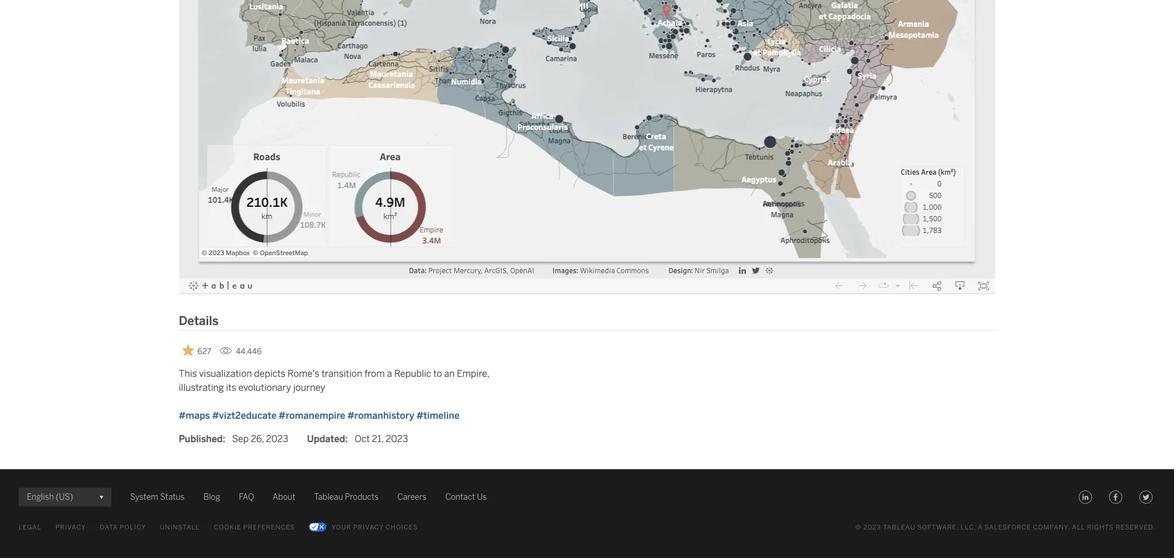 Task type: locate. For each thing, give the bounding box(es) containing it.
0 horizontal spatial :
[[223, 434, 225, 445]]

products
[[345, 493, 379, 503]]

a right from
[[387, 369, 392, 380]]

selected language element
[[27, 489, 103, 507]]

a right llc,
[[978, 524, 983, 532]]

2023
[[266, 434, 288, 445], [386, 434, 408, 445], [864, 524, 881, 532]]

rights
[[1087, 524, 1114, 532]]

2 privacy from the left
[[353, 524, 384, 532]]

#maps link
[[179, 411, 210, 422]]

1 horizontal spatial 2023
[[386, 434, 408, 445]]

1 horizontal spatial tableau
[[883, 524, 915, 532]]

uninstall
[[160, 524, 200, 532]]

privacy right your
[[353, 524, 384, 532]]

2023 right 21,
[[386, 434, 408, 445]]

empire,
[[457, 369, 489, 380]]

transition
[[322, 369, 362, 380]]

privacy down selected language "element"
[[55, 524, 86, 532]]

careers
[[397, 493, 427, 503]]

:
[[223, 434, 225, 445], [345, 434, 348, 445]]

44,446
[[236, 347, 262, 357]]

tableau
[[314, 493, 343, 503], [883, 524, 915, 532]]

2023 right 26, at the left bottom
[[266, 434, 288, 445]]

choices
[[386, 524, 418, 532]]

system
[[130, 493, 158, 503]]

republic
[[394, 369, 431, 380]]

1 horizontal spatial a
[[978, 524, 983, 532]]

system status link
[[130, 491, 185, 505]]

your
[[332, 524, 351, 532]]

faq link
[[239, 491, 254, 505]]

#romanhistory link
[[347, 411, 414, 422]]

status
[[160, 493, 185, 503]]

0 horizontal spatial 2023
[[266, 434, 288, 445]]

sep
[[232, 434, 249, 445]]

tableau products link
[[314, 491, 379, 505]]

privacy link
[[55, 521, 86, 535]]

details
[[179, 314, 219, 329]]

policy
[[120, 524, 146, 532]]

faq
[[239, 493, 254, 503]]

0 vertical spatial tableau
[[314, 493, 343, 503]]

0 horizontal spatial privacy
[[55, 524, 86, 532]]

©
[[855, 524, 861, 532]]

evolutionary
[[238, 383, 291, 394]]

0 horizontal spatial tableau
[[314, 493, 343, 503]]

2 horizontal spatial 2023
[[864, 524, 881, 532]]

published
[[179, 434, 223, 445]]

depicts
[[254, 369, 285, 380]]

2 : from the left
[[345, 434, 348, 445]]

this visualization depicts rome's transition from a republic to an empire, illustrating its evolutionary journey
[[179, 369, 489, 394]]

data
[[100, 524, 118, 532]]

llc,
[[961, 524, 976, 532]]

2023 for oct 21, 2023
[[386, 434, 408, 445]]

updated
[[307, 434, 345, 445]]

from
[[365, 369, 385, 380]]

privacy
[[55, 524, 86, 532], [353, 524, 384, 532]]

contact us
[[445, 493, 487, 503]]

#timeline link
[[417, 411, 460, 422]]

26,
[[251, 434, 264, 445]]

1 vertical spatial a
[[978, 524, 983, 532]]

21,
[[372, 434, 384, 445]]

a
[[387, 369, 392, 380], [978, 524, 983, 532]]

0 vertical spatial a
[[387, 369, 392, 380]]

1 horizontal spatial privacy
[[353, 524, 384, 532]]

: left oct in the left bottom of the page
[[345, 434, 348, 445]]

#romanhistory
[[347, 411, 414, 422]]

to
[[433, 369, 442, 380]]

1 privacy from the left
[[55, 524, 86, 532]]

1 : from the left
[[223, 434, 225, 445]]

#vizt2educate link
[[212, 411, 277, 422]]

tableau left software,
[[883, 524, 915, 532]]

0 horizontal spatial a
[[387, 369, 392, 380]]

reserved.
[[1116, 524, 1155, 532]]

1 vertical spatial tableau
[[883, 524, 915, 532]]

2023 right ©
[[864, 524, 881, 532]]

627
[[197, 347, 211, 357]]

: for updated
[[345, 434, 348, 445]]

Remove Favorite button
[[179, 341, 215, 360]]

1 horizontal spatial :
[[345, 434, 348, 445]]

your privacy choices link
[[309, 521, 418, 535]]

illustrating
[[179, 383, 224, 394]]

careers link
[[397, 491, 427, 505]]

: left sep
[[223, 434, 225, 445]]

system status
[[130, 493, 185, 503]]

tableau up your
[[314, 493, 343, 503]]



Task type: describe. For each thing, give the bounding box(es) containing it.
english (us)
[[27, 493, 73, 503]]

data policy
[[100, 524, 146, 532]]

us
[[477, 493, 487, 503]]

your privacy choices
[[332, 524, 418, 532]]

software,
[[918, 524, 959, 532]]

rome's
[[288, 369, 319, 380]]

about link
[[273, 491, 295, 505]]

oct
[[355, 434, 370, 445]]

#timeline
[[417, 411, 460, 422]]

legal
[[19, 524, 41, 532]]

sep 26, 2023
[[232, 434, 288, 445]]

cookie
[[214, 524, 241, 532]]

cookie preferences button
[[214, 521, 295, 535]]

an
[[444, 369, 455, 380]]

© 2023 tableau software, llc, a salesforce company. all rights reserved.
[[855, 524, 1155, 532]]

company.
[[1033, 524, 1070, 532]]

tableau products
[[314, 493, 379, 503]]

uninstall link
[[160, 521, 200, 535]]

about
[[273, 493, 295, 503]]

#romanempire link
[[279, 411, 345, 422]]

: for published
[[223, 434, 225, 445]]

contact
[[445, 493, 475, 503]]

2023 for sep 26, 2023
[[266, 434, 288, 445]]

published :
[[179, 434, 225, 445]]

contact us link
[[445, 491, 487, 505]]

english
[[27, 493, 54, 503]]

visualization
[[199, 369, 252, 380]]

#maps
[[179, 411, 210, 422]]

blog
[[203, 493, 220, 503]]

#maps #vizt2educate #romanempire #romanhistory #timeline
[[179, 411, 460, 422]]

preferences
[[243, 524, 295, 532]]

its
[[226, 383, 236, 394]]

cookie preferences
[[214, 524, 295, 532]]

#romanempire
[[279, 411, 345, 422]]

salesforce
[[985, 524, 1031, 532]]

oct 21, 2023
[[355, 434, 408, 445]]

44,446 views element
[[215, 343, 266, 362]]

updated :
[[307, 434, 348, 445]]

privacy inside the your privacy choices link
[[353, 524, 384, 532]]

journey
[[293, 383, 325, 394]]

all
[[1072, 524, 1085, 532]]

data policy link
[[100, 521, 146, 535]]

#vizt2educate
[[212, 411, 277, 422]]

(us)
[[56, 493, 73, 503]]

a inside this visualization depicts rome's transition from a republic to an empire, illustrating its evolutionary journey
[[387, 369, 392, 380]]

legal link
[[19, 521, 41, 535]]

blog link
[[203, 491, 220, 505]]

this
[[179, 369, 197, 380]]



Task type: vqa. For each thing, say whether or not it's contained in the screenshot.
Tich Mabiza image to the right
no



